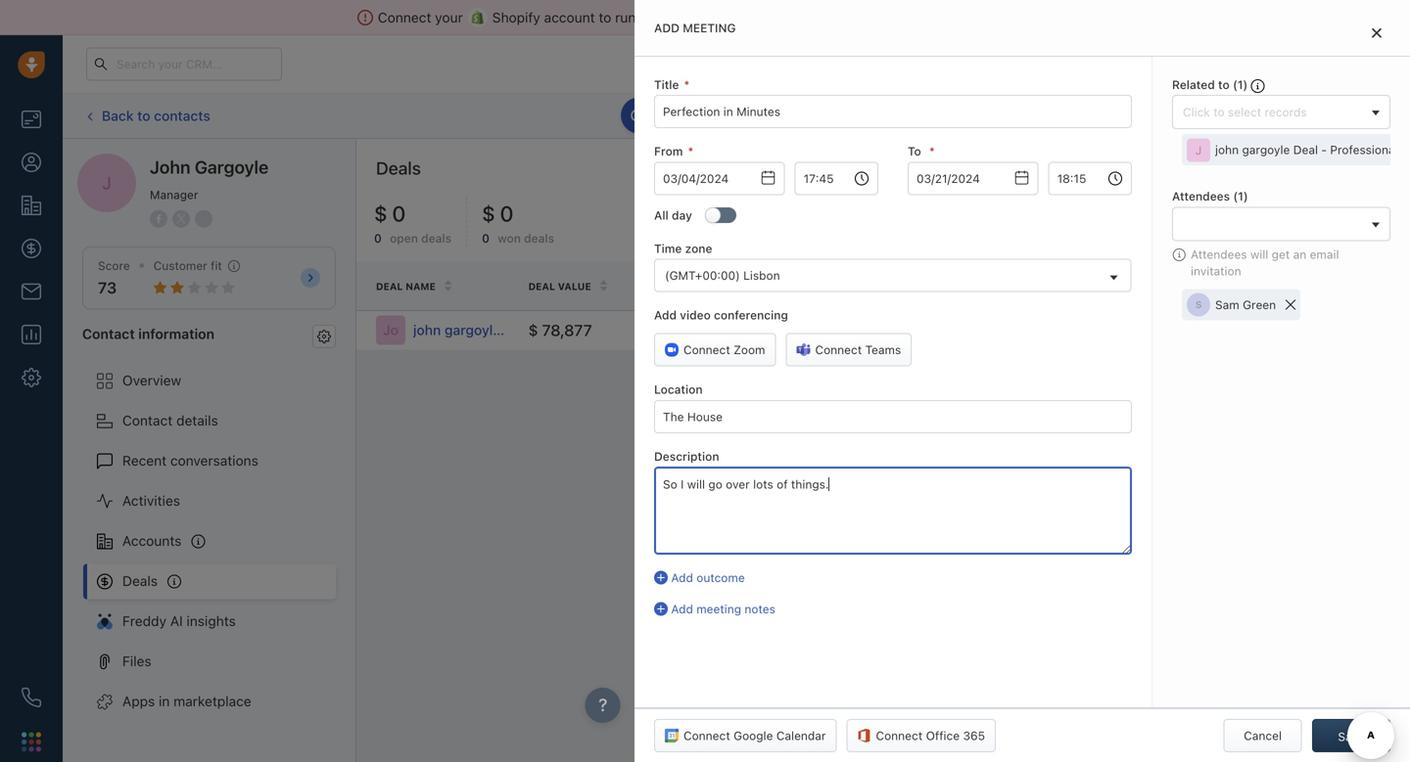 Task type: locate. For each thing, give the bounding box(es) containing it.
0 vertical spatial 1
[[1281, 51, 1287, 63]]

0 vertical spatial meeting
[[683, 21, 736, 35]]

1 deals from the left
[[421, 232, 452, 245]]

deal left -
[[1293, 143, 1318, 157]]

lisbon
[[743, 269, 780, 283]]

$ inside $ 0 0 won deals
[[482, 201, 495, 226]]

insights
[[187, 614, 236, 630]]

0 vertical spatial deal
[[1279, 109, 1302, 123]]

deal up "video"
[[690, 281, 717, 292]]

sam
[[1215, 298, 1239, 312]]

related for related to ( 1 )
[[1172, 78, 1215, 92]]

-- text field for to
[[908, 162, 1039, 195]]

0 vertical spatial contact
[[82, 326, 135, 342]]

deals right open
[[421, 232, 452, 245]]

0 vertical spatial add deal
[[1254, 109, 1302, 123]]

1 vertical spatial meeting
[[696, 603, 741, 617]]

contact down 73
[[82, 326, 135, 342]]

deal left name
[[376, 281, 403, 292]]

to inside tab panel
[[1218, 78, 1230, 92]]

sales
[[1102, 109, 1132, 123]]

explore plans
[[1051, 57, 1127, 71]]

add deal up gargoyle
[[1254, 109, 1302, 123]]

related for related contact
[[1177, 280, 1223, 292]]

1 -- text field from the left
[[654, 162, 785, 195]]

activities
[[1135, 109, 1185, 123]]

meeting for add meeting
[[683, 21, 736, 35]]

marketplace
[[173, 694, 251, 710]]

add meeting notes link
[[654, 601, 1132, 618]]

0 vertical spatial related
[[1172, 78, 1215, 92]]

0 horizontal spatial $
[[374, 201, 387, 226]]

call button
[[725, 99, 785, 133]]

send email image
[[1227, 58, 1241, 71]]

0 horizontal spatial deal
[[1279, 109, 1302, 123]]

back to contacts
[[102, 108, 210, 124]]

0 horizontal spatial click
[[754, 109, 781, 122]]

support
[[805, 9, 855, 25]]

1 vertical spatial )
[[1244, 190, 1248, 203]]

close image
[[1372, 27, 1382, 39]]

0 vertical spatial )
[[1243, 78, 1248, 92]]

deal value
[[528, 281, 591, 292]]

close
[[1071, 281, 1105, 292]]

professional
[[1330, 143, 1398, 157]]

tab panel
[[635, 0, 1410, 763]]

$ for $ 78,877
[[528, 321, 538, 340]]

to inside back to contacts link
[[137, 108, 150, 124]]

0 vertical spatial deals
[[376, 158, 421, 179]]

products
[[852, 280, 909, 292]]

1 vertical spatial attendees
[[1191, 248, 1247, 261]]

won
[[498, 232, 521, 245]]

account
[[544, 9, 595, 25]]

None text field
[[795, 162, 878, 195]]

sales activities button down the "plans"
[[1073, 99, 1214, 133]]

1 vertical spatial click
[[852, 326, 880, 339]]

john
[[1215, 143, 1239, 157]]

expected
[[1015, 281, 1068, 292]]

2 deals from the left
[[524, 232, 554, 245]]

contact up recent
[[122, 413, 173, 429]]

0 horizontal spatial deals
[[122, 573, 158, 590]]

Search your CRM... text field
[[86, 47, 282, 81]]

your trial ends in 21 days
[[886, 57, 1014, 70]]

(gmt+00:00) lisbon link
[[655, 260, 1131, 291]]

1 right send email 'icon'
[[1281, 51, 1287, 63]]

value
[[558, 281, 591, 292]]

$ up deal name
[[374, 201, 387, 226]]

add deal button up gargoyle
[[1224, 99, 1312, 133]]

files
[[122, 654, 151, 670]]

in right apps
[[159, 694, 170, 710]]

teams
[[865, 343, 901, 357]]

1 vertical spatial 1
[[1238, 78, 1243, 92]]

your right run
[[640, 9, 667, 25]]

john
[[150, 157, 190, 178]]

Title text field
[[654, 95, 1132, 128]]

connect office 365
[[876, 730, 985, 743]]

to up teams
[[883, 326, 894, 339]]

attendees for attendees ( 1 )
[[1172, 190, 1230, 203]]

1 horizontal spatial click
[[852, 326, 880, 339]]

deals inside the "$ 0 0 open deals"
[[421, 232, 452, 245]]

1 horizontal spatial add deal
[[1331, 168, 1380, 182]]

add deal button down professional
[[1302, 159, 1390, 192]]

details
[[176, 413, 218, 429]]

attendees up 'invitation'
[[1191, 248, 1247, 261]]

to left run
[[599, 9, 611, 25]]

0 horizontal spatial in
[[159, 694, 170, 710]]

will
[[1250, 248, 1268, 261]]

1 down john
[[1238, 190, 1244, 203]]

deal inside tab panel
[[1293, 143, 1318, 157]]

deal for deal stage
[[690, 281, 717, 292]]

Start typing the details about the meeting... text field
[[654, 467, 1132, 555]]

connect inside button
[[683, 730, 730, 743]]

2 -- text field from the left
[[908, 162, 1039, 195]]

plans
[[1097, 57, 1127, 71]]

connect
[[378, 9, 431, 25], [683, 343, 730, 357], [815, 343, 862, 357], [683, 730, 730, 743], [876, 730, 923, 743]]

deals up freddy
[[122, 573, 158, 590]]

1 vertical spatial (
[[1233, 190, 1238, 203]]

updates
[[649, 109, 696, 122]]

your
[[435, 9, 463, 25], [640, 9, 667, 25]]

connect teams button
[[786, 334, 912, 367]]

to down send email 'icon'
[[1218, 78, 1230, 92]]

your
[[886, 57, 909, 70]]

outcome
[[696, 571, 745, 585]]

mng settings image
[[317, 330, 331, 343]]

0 up won
[[500, 201, 513, 226]]

cancel
[[1244, 730, 1282, 743]]

contact information
[[82, 326, 214, 342]]

in left 21
[[963, 57, 972, 70]]

stage
[[720, 281, 753, 292]]

crm.
[[916, 9, 950, 25]]

0 horizontal spatial deals
[[421, 232, 452, 245]]

0 vertical spatial click
[[754, 109, 781, 122]]

Location text field
[[654, 400, 1132, 434]]

title
[[654, 78, 679, 92]]

updates available. click to refresh.
[[649, 109, 842, 122]]

back to contacts link
[[82, 101, 211, 131]]

to for related to ( 1 )
[[1218, 78, 1230, 92]]

0 left won
[[482, 232, 489, 245]]

2 ) from the top
[[1244, 190, 1248, 203]]

1 down send email 'icon'
[[1238, 78, 1243, 92]]

add down professional
[[1331, 168, 1353, 182]]

1 vertical spatial deals
[[122, 573, 158, 590]]

tab panel containing add meeting
[[635, 0, 1410, 763]]

related up activities
[[1172, 78, 1215, 92]]

refresh.
[[799, 109, 842, 122]]

related down 'invitation'
[[1177, 280, 1223, 292]]

days
[[990, 57, 1014, 70]]

add down add outcome
[[671, 603, 693, 617]]

0
[[392, 201, 406, 226], [500, 201, 513, 226], [374, 232, 382, 245], [482, 232, 489, 245]]

call link
[[725, 99, 785, 133]]

deals for $ 0 0 open deals
[[421, 232, 452, 245]]

-- text field down to
[[908, 162, 1039, 195]]

( down send email 'icon'
[[1233, 78, 1238, 92]]

deal stage
[[690, 281, 753, 292]]

0 vertical spatial attendees
[[1172, 190, 1230, 203]]

contact for contact information
[[82, 326, 135, 342]]

)
[[1243, 78, 1248, 92], [1244, 190, 1248, 203]]

deal left value
[[528, 281, 555, 292]]

1 vertical spatial related
[[1177, 280, 1223, 292]]

attendees down j
[[1172, 190, 1230, 203]]

1 horizontal spatial $
[[482, 201, 495, 226]]

attendees for attendees will get an email invitation
[[1191, 248, 1247, 261]]

-- text field
[[654, 162, 785, 195], [908, 162, 1039, 195]]

$ inside the "$ 0 0 open deals"
[[374, 201, 387, 226]]

0 horizontal spatial your
[[435, 9, 463, 25]]

get
[[1272, 248, 1290, 261]]

0 vertical spatial (
[[1233, 78, 1238, 92]]

1 horizontal spatial deals
[[524, 232, 554, 245]]

$ left 78,877
[[528, 321, 538, 340]]

customer
[[153, 259, 207, 273]]

green
[[1243, 298, 1276, 312]]

deal up john gargoyle deal - professional se
[[1279, 109, 1302, 123]]

contact for contact details
[[122, 413, 173, 429]]

1 horizontal spatial -- text field
[[908, 162, 1039, 195]]

related inside tab panel
[[1172, 78, 1215, 92]]

to for click to add
[[883, 326, 894, 339]]

add video conferencing
[[654, 309, 788, 322]]

to right call
[[785, 109, 796, 122]]

deals inside $ 0 0 won deals
[[524, 232, 554, 245]]

connect for connect office 365
[[876, 730, 923, 743]]

add right run
[[654, 21, 679, 35]]

1 vertical spatial add deal button
[[1302, 159, 1390, 192]]

) down gargoyle
[[1244, 190, 1248, 203]]

-- text field for from
[[654, 162, 785, 195]]

2 ( from the top
[[1233, 190, 1238, 203]]

2 horizontal spatial $
[[528, 321, 538, 340]]

your left shopify
[[435, 9, 463, 25]]

to right back
[[137, 108, 150, 124]]

(gmt+00:00) lisbon
[[665, 269, 780, 283]]

deal down professional
[[1356, 168, 1380, 182]]

1 horizontal spatial deal
[[1356, 168, 1380, 182]]

1 vertical spatial contact
[[122, 413, 173, 429]]

deal name
[[376, 281, 436, 292]]

email
[[675, 109, 704, 123]]

updates available. click to refresh. link
[[621, 97, 852, 134]]

deals right won
[[524, 232, 554, 245]]

1 horizontal spatial your
[[640, 9, 667, 25]]

None text field
[[1048, 162, 1132, 195]]

0 horizontal spatial -- text field
[[654, 162, 785, 195]]

from
[[654, 145, 683, 158]]

all
[[654, 208, 669, 222]]

add deal down professional
[[1331, 168, 1380, 182]]

to
[[599, 9, 611, 25], [1218, 78, 1230, 92], [137, 108, 150, 124], [785, 109, 796, 122], [883, 326, 894, 339]]

attendees
[[1172, 190, 1230, 203], [1191, 248, 1247, 261]]

dialog containing add meeting
[[635, 0, 1410, 763]]

attendees inside attendees will get an email invitation
[[1191, 248, 1247, 261]]

phone image
[[22, 688, 41, 708]]

phone element
[[12, 679, 51, 718]]

deals up the "$ 0 0 open deals"
[[376, 158, 421, 179]]

) left 1 'link'
[[1243, 78, 1248, 92]]

add
[[897, 326, 918, 339]]

connect office 365 button
[[847, 720, 996, 753]]

( down john
[[1233, 190, 1238, 203]]

$ right the "$ 0 0 open deals"
[[482, 201, 495, 226]]

dialog
[[635, 0, 1410, 763]]

0 up open
[[392, 201, 406, 226]]

-- text field up day
[[654, 162, 785, 195]]

0 vertical spatial in
[[963, 57, 972, 70]]

1 vertical spatial add deal
[[1331, 168, 1380, 182]]

2 your from the left
[[640, 9, 667, 25]]

deals
[[376, 158, 421, 179], [122, 573, 158, 590]]

add left "video"
[[654, 309, 677, 322]]

location
[[654, 383, 703, 397]]

deal
[[1279, 109, 1302, 123], [1356, 168, 1380, 182]]



Task type: describe. For each thing, give the bounding box(es) containing it.
related contact
[[1177, 280, 1275, 292]]

zone
[[685, 242, 712, 255]]

discovery
[[690, 324, 745, 337]]

Click to select records search field
[[1178, 102, 1365, 123]]

john gargoyle
[[150, 157, 269, 178]]

accounts
[[122, 533, 182, 549]]

to
[[908, 145, 921, 158]]

attendees ( 1 )
[[1172, 190, 1248, 203]]

$ for $ 0 0 open deals
[[374, 201, 387, 226]]

back
[[102, 108, 134, 124]]

explore plans link
[[1040, 52, 1138, 75]]

0 vertical spatial add deal button
[[1224, 99, 1312, 133]]

se
[[1401, 143, 1410, 157]]

0 left open
[[374, 232, 382, 245]]

to for back to contacts
[[137, 108, 150, 124]]

add outcome
[[671, 571, 745, 585]]

expected close date
[[1015, 281, 1134, 292]]

call
[[754, 109, 775, 123]]

all day
[[654, 208, 692, 222]]

cancel button
[[1224, 720, 1302, 753]]

connect your
[[378, 9, 463, 25]]

deal for deal value
[[528, 281, 555, 292]]

meeting for add meeting notes
[[696, 603, 741, 617]]

1 ) from the top
[[1243, 78, 1248, 92]]

fit
[[211, 259, 222, 273]]

0 horizontal spatial add deal
[[1254, 109, 1302, 123]]

save
[[1338, 730, 1365, 744]]

to inside updates available. click to refresh. link
[[785, 109, 796, 122]]

add outcome link
[[654, 570, 1132, 587]]

ai
[[170, 614, 183, 630]]

connect google calendar
[[683, 730, 826, 743]]

-
[[1321, 143, 1327, 157]]

calendar
[[776, 730, 826, 743]]

customer fit
[[153, 259, 222, 273]]

trial
[[912, 57, 932, 70]]

sales activities button up j
[[1073, 99, 1224, 133]]

2 vertical spatial 1
[[1238, 190, 1244, 203]]

gargoyle
[[1242, 143, 1290, 157]]

365
[[963, 730, 985, 743]]

zoom
[[734, 343, 765, 357]]

1 vertical spatial in
[[159, 694, 170, 710]]

sales activities
[[1102, 109, 1185, 123]]

score
[[98, 259, 130, 273]]

j
[[1195, 143, 1202, 157]]

recent conversations
[[122, 453, 258, 469]]

office
[[926, 730, 960, 743]]

1 ( from the top
[[1233, 78, 1238, 92]]

deals for $ 0 0 won deals
[[524, 232, 554, 245]]

connect zoom
[[683, 343, 765, 357]]

shopify
[[492, 9, 540, 25]]

add up gargoyle
[[1254, 109, 1276, 123]]

1 vertical spatial deal
[[1356, 168, 1380, 182]]

$ 0 0 won deals
[[482, 201, 554, 245]]

connect teams
[[815, 343, 901, 357]]

explore
[[1051, 57, 1093, 71]]

available.
[[699, 109, 751, 122]]

contacts
[[154, 108, 210, 124]]

(gmt+00:00)
[[665, 269, 740, 283]]

email
[[1310, 248, 1339, 261]]

contact details
[[122, 413, 218, 429]]

date
[[1108, 281, 1134, 292]]

ends
[[935, 57, 960, 70]]

manager
[[150, 188, 198, 202]]

connect for connect google calendar
[[683, 730, 730, 743]]

connect for connect your
[[378, 9, 431, 25]]

recent
[[122, 453, 167, 469]]

add meeting notes
[[671, 603, 775, 617]]

run
[[615, 9, 636, 25]]

1 inside 'link'
[[1281, 51, 1287, 63]]

and
[[778, 9, 802, 25]]

deal for deal name
[[376, 281, 403, 292]]

contact
[[1225, 280, 1275, 292]]

apps
[[122, 694, 155, 710]]

from
[[858, 9, 888, 25]]

$ 0 0 open deals
[[374, 201, 452, 245]]

connect for connect zoom
[[683, 343, 730, 357]]

click to add
[[852, 326, 918, 339]]

freshworks switcher image
[[22, 733, 41, 752]]

1 link
[[1260, 47, 1294, 81]]

time zone
[[654, 242, 712, 255]]

1 horizontal spatial in
[[963, 57, 972, 70]]

the
[[891, 9, 912, 25]]

gargoyle
[[195, 157, 269, 178]]

shopify account to run your sales, marketing and support from the crm.
[[492, 9, 950, 25]]

connect zoom button
[[654, 334, 776, 367]]

1 horizontal spatial deals
[[376, 158, 421, 179]]

connect for connect teams
[[815, 343, 862, 357]]

add left outcome at bottom
[[671, 571, 693, 585]]

21
[[975, 57, 987, 70]]

invitation
[[1191, 264, 1241, 278]]

notes
[[745, 603, 775, 617]]

conferencing
[[714, 309, 788, 322]]

freddy ai insights
[[122, 614, 236, 630]]

$ for $ 0 0 won deals
[[482, 201, 495, 226]]

save button
[[1312, 720, 1390, 753]]

freddy
[[122, 614, 167, 630]]

sales,
[[671, 9, 708, 25]]

day
[[672, 208, 692, 222]]

information
[[138, 326, 214, 342]]

email button
[[645, 99, 715, 133]]

1 your from the left
[[435, 9, 463, 25]]



Task type: vqa. For each thing, say whether or not it's contained in the screenshot.
bottommost profile picture
no



